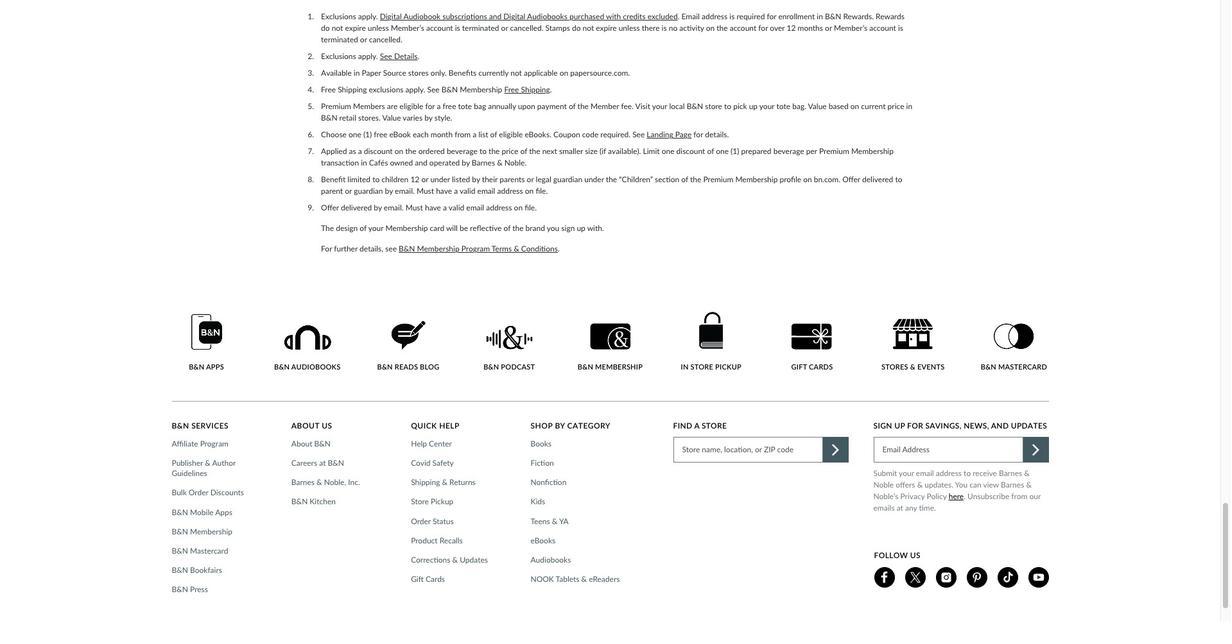 Task type: locate. For each thing, give the bounding box(es) containing it.
the up their
[[489, 147, 500, 156]]

ya
[[559, 517, 569, 526]]

b&n up b&n mastercard
[[172, 527, 188, 537]]

1 horizontal spatial guardian
[[554, 175, 583, 185]]

0 horizontal spatial guardian
[[354, 186, 383, 196]]

free up style.
[[443, 102, 456, 111]]

Please complete this field text field
[[874, 437, 1024, 463]]

1 horizontal spatial unless
[[619, 23, 640, 33]]

store left pickup
[[411, 497, 429, 507]]

ereaders
[[589, 575, 620, 585]]

b&n inside . email address is required for enrollment in b&n rewards. rewards do not expire unless member's account is terminated or cancelled. stamps do not expire unless there is no activity on the account for over 12 months or member's account is terminated or cancelled.
[[825, 12, 842, 21]]

1 vertical spatial program
[[200, 439, 229, 449]]

0 horizontal spatial price
[[502, 147, 519, 156]]

eligible inside premium members are eligible for a free tote bag annually upon payment of the member fee. visit your local b&n store to pick up your tote bag. value based on current price in b&n retail stores. value varies by style.
[[400, 102, 424, 111]]

0 vertical spatial program
[[462, 244, 490, 254]]

not
[[332, 23, 343, 33], [583, 23, 594, 33], [511, 68, 522, 78]]

help down quick on the left bottom
[[411, 439, 427, 449]]

based
[[829, 102, 849, 111]]

2 vertical spatial email
[[916, 469, 934, 478]]

their
[[482, 175, 498, 185]]

shipping down applicable
[[521, 85, 550, 95]]

2 horizontal spatial account
[[870, 23, 897, 33]]

is
[[730, 12, 735, 21], [455, 23, 460, 33], [662, 23, 667, 33], [899, 23, 904, 33]]

0 vertical spatial about
[[292, 421, 320, 431]]

benefit
[[321, 175, 346, 185]]

b&n left mastercard
[[981, 363, 997, 371]]

1 about from the top
[[292, 421, 320, 431]]

2 exclusions from the top
[[321, 52, 356, 61]]

0 vertical spatial delivered
[[863, 175, 894, 185]]

apply. down the stores
[[406, 85, 426, 95]]

& inside publisher & author guidelines
[[205, 459, 211, 468]]

tote left bag.
[[777, 102, 791, 111]]

valid up will
[[449, 203, 465, 213]]

there
[[642, 23, 660, 33]]

store
[[702, 421, 727, 431], [411, 497, 429, 507]]

2 horizontal spatial see
[[633, 130, 645, 140]]

email inside benefit limited to children 12 or under listed by their parents or legal guardian under the "children" section of the premium membership profile on bn.com. offer delivered to parent or guardian by email. must have a valid email address on file.
[[478, 186, 496, 196]]

offer inside benefit limited to children 12 or under listed by their parents or legal guardian under the "children" section of the premium membership profile on bn.com. offer delivered to parent or guardian by email. must have a valid email address on file.
[[843, 175, 861, 185]]

and down ordered
[[415, 158, 428, 168]]

discount down page
[[677, 147, 706, 156]]

1 under from the left
[[431, 175, 450, 185]]

email. inside benefit limited to children 12 or under listed by their parents or legal guardian under the "children" section of the premium membership profile on bn.com. offer delivered to parent or guardian by email. must have a valid email address on file.
[[395, 186, 415, 196]]

1 horizontal spatial 12
[[787, 23, 796, 33]]

address up updates.
[[936, 469, 962, 478]]

required.
[[601, 130, 631, 140]]

and inside applied as a discount on the ordered beverage to the price of the next smaller size (if available). limit one discount of one (1) prepared beverage per premium membership transaction in cafés owned and operated by barnes & noble.
[[415, 158, 428, 168]]

tote
[[458, 102, 472, 111], [777, 102, 791, 111]]

0 vertical spatial see
[[380, 52, 392, 61]]

activity
[[680, 23, 704, 33]]

2 discount from the left
[[677, 147, 706, 156]]

. down you
[[964, 492, 966, 502]]

see down only.
[[427, 85, 440, 95]]

1 beverage from the left
[[447, 147, 478, 156]]

author
[[212, 459, 236, 468]]

0 horizontal spatial up
[[749, 102, 758, 111]]

1 horizontal spatial do
[[572, 23, 581, 33]]

barnes up their
[[472, 158, 495, 168]]

apply. up exclusions apply. see details .
[[358, 12, 378, 21]]

by
[[425, 113, 433, 123], [462, 158, 470, 168], [472, 175, 480, 185], [385, 186, 393, 196], [374, 203, 382, 213]]

not up "free shipping" link
[[511, 68, 522, 78]]

offer right bn.com.
[[843, 175, 861, 185]]

2 account from the left
[[730, 23, 757, 33]]

for inside premium members are eligible for a free tote bag annually upon payment of the member fee. visit your local b&n store to pick up your tote bag. value based on current price in b&n retail stores. value varies by style.
[[426, 102, 435, 111]]

noble
[[874, 480, 894, 490]]

order right bulk
[[189, 488, 209, 498]]

account down "required"
[[730, 23, 757, 33]]

do up the available
[[321, 23, 330, 33]]

apply. for digital
[[358, 12, 378, 21]]

nonfiction
[[531, 478, 567, 488]]

1 vertical spatial delivered
[[341, 203, 372, 213]]

bag
[[474, 102, 486, 111]]

audiobooks
[[292, 363, 341, 371]]

cancelled. down digital audiobook subscriptions and digital audiobooks purchased with credits excluded link
[[510, 23, 544, 33]]

on down parents
[[514, 203, 523, 213]]

to inside applied as a discount on the ordered beverage to the price of the next smaller size (if available). limit one discount of one (1) prepared beverage per premium membership transaction in cafés owned and operated by barnes & noble.
[[480, 147, 487, 156]]

email down their
[[478, 186, 496, 196]]

1 vertical spatial email
[[467, 203, 484, 213]]

2 horizontal spatial premium
[[820, 147, 850, 156]]

0 vertical spatial have
[[436, 186, 452, 196]]

1 vertical spatial valid
[[449, 203, 465, 213]]

a up will
[[443, 203, 447, 213]]

exclusions
[[369, 85, 404, 95]]

press
[[190, 585, 208, 595]]

eligible
[[400, 102, 424, 111], [499, 130, 523, 140]]

have down listed
[[436, 186, 452, 196]]

of right design
[[360, 224, 367, 233]]

0 horizontal spatial premium
[[321, 102, 351, 111]]

under down 'operated'
[[431, 175, 450, 185]]

membership down current
[[852, 147, 894, 156]]

12 inside benefit limited to children 12 or under listed by their parents or legal guardian under the "children" section of the premium membership profile on bn.com. offer delivered to parent or guardian by email. must have a valid email address on file.
[[411, 175, 420, 185]]

1 horizontal spatial tote
[[777, 102, 791, 111]]

member's down rewards.
[[834, 23, 868, 33]]

0 horizontal spatial order
[[189, 488, 209, 498]]

0 vertical spatial at
[[319, 459, 326, 468]]

do down purchased
[[572, 23, 581, 33]]

b&n left audiobooks
[[274, 363, 290, 371]]

fiction link
[[531, 459, 558, 469]]

barnes
[[472, 158, 495, 168], [999, 469, 1023, 478], [292, 478, 315, 488], [1001, 480, 1025, 490]]

2 vertical spatial premium
[[704, 175, 734, 185]]

1 vertical spatial exclusions
[[321, 52, 356, 61]]

of inside premium members are eligible for a free tote bag annually upon payment of the member fee. visit your local b&n store to pick up your tote bag. value based on current price in b&n retail stores. value varies by style.
[[569, 102, 576, 111]]

price up noble.
[[502, 147, 519, 156]]

for left savings,
[[908, 421, 924, 431]]

0 horizontal spatial and
[[415, 158, 428, 168]]

account down audiobook
[[426, 23, 453, 33]]

on right the activity
[[706, 23, 715, 33]]

b&n press link
[[172, 585, 212, 596]]

beverage up 'operated'
[[447, 147, 478, 156]]

discount up cafés
[[364, 147, 393, 156]]

2 horizontal spatial and
[[992, 421, 1009, 431]]

1 vertical spatial terminated
[[321, 35, 358, 44]]

0 vertical spatial email.
[[395, 186, 415, 196]]

rewards
[[876, 12, 905, 21]]

1 vertical spatial store
[[411, 497, 429, 507]]

children
[[382, 175, 409, 185]]

free
[[443, 102, 456, 111], [374, 130, 388, 140]]

b&n mastercard link
[[980, 324, 1049, 372]]

at inside . unsubscribe from our emails at                         any time.
[[897, 503, 904, 513]]

follow
[[875, 551, 909, 561]]

us
[[911, 551, 921, 561]]

2 horizontal spatial one
[[716, 147, 729, 156]]

0 horizontal spatial value
[[382, 113, 401, 123]]

each
[[413, 130, 429, 140]]

1 account from the left
[[426, 23, 453, 33]]

must
[[417, 186, 434, 196], [406, 203, 423, 213]]

by inside applied as a discount on the ordered beverage to the price of the next smaller size (if available). limit one discount of one (1) prepared beverage per premium membership transaction in cafés owned and operated by barnes & noble.
[[462, 158, 470, 168]]

expire up exclusions apply. see details .
[[345, 23, 366, 33]]

gift cards
[[792, 363, 833, 371]]

2 under from the left
[[585, 175, 604, 185]]

emails
[[874, 503, 895, 513]]

gift cards link
[[778, 324, 847, 372]]

b&n up b&n press
[[172, 566, 188, 576]]

b&n apps link
[[172, 314, 241, 372]]

0 horizontal spatial under
[[431, 175, 450, 185]]

2 vertical spatial apply.
[[406, 85, 426, 95]]

0 horizontal spatial cancelled.
[[369, 35, 403, 44]]

with
[[606, 12, 621, 21]]

follow us
[[875, 551, 921, 561]]

b&n right local
[[687, 102, 703, 111]]

product
[[411, 536, 438, 546]]

0 horizontal spatial shipping
[[338, 85, 367, 95]]

2 vertical spatial see
[[633, 130, 645, 140]]

cancelled.
[[510, 23, 544, 33], [369, 35, 403, 44]]

be
[[460, 224, 468, 233]]

address down parents
[[497, 186, 523, 196]]

1 horizontal spatial member's
[[834, 23, 868, 33]]

a
[[437, 102, 441, 111], [473, 130, 477, 140], [358, 147, 362, 156], [454, 186, 458, 196], [443, 203, 447, 213], [695, 421, 700, 431]]

b&n mastercard
[[981, 363, 1048, 371]]

available in paper source stores only. benefits currently not applicable on papersource.com.
[[321, 68, 630, 78]]

1 horizontal spatial expire
[[596, 23, 617, 33]]

offer down parent
[[321, 203, 339, 213]]

1 horizontal spatial account
[[730, 23, 757, 33]]

1 horizontal spatial value
[[808, 102, 827, 111]]

to
[[725, 102, 732, 111], [480, 147, 487, 156], [373, 175, 380, 185], [896, 175, 903, 185], [964, 469, 971, 478]]

exclusions for exclusions apply. digital audiobook subscriptions and digital audiobooks purchased with credits excluded
[[321, 12, 356, 21]]

1 horizontal spatial (1)
[[731, 147, 740, 156]]

unless up exclusions apply. see details .
[[368, 23, 389, 33]]

1 vertical spatial about
[[292, 439, 312, 449]]

fiction
[[531, 459, 554, 468]]

0 horizontal spatial member's
[[391, 23, 425, 33]]

corrections
[[411, 556, 451, 565]]

guardian right legal
[[554, 175, 583, 185]]

visit
[[636, 102, 651, 111]]

2 beverage from the left
[[774, 147, 805, 156]]

2 vertical spatial and
[[992, 421, 1009, 431]]

0 horizontal spatial eligible
[[400, 102, 424, 111]]

membership
[[460, 85, 503, 95], [852, 147, 894, 156], [736, 175, 778, 185], [386, 224, 428, 233], [417, 244, 460, 254], [190, 527, 233, 537]]

shipping down the available
[[338, 85, 367, 95]]

1 horizontal spatial beverage
[[774, 147, 805, 156]]

1 member's from the left
[[391, 23, 425, 33]]

b&n membership program terms & conditions link
[[399, 244, 558, 254]]

0 vertical spatial file.
[[536, 186, 548, 196]]

0 horizontal spatial help
[[411, 439, 427, 449]]

the left member
[[578, 102, 589, 111]]

exclusions up exclusions apply. see details .
[[321, 12, 356, 21]]

1 horizontal spatial free
[[443, 102, 456, 111]]

upon
[[518, 102, 536, 111]]

of down details.
[[708, 147, 714, 156]]

0 vertical spatial premium
[[321, 102, 351, 111]]

bulk
[[172, 488, 187, 498]]

price
[[888, 102, 905, 111], [502, 147, 519, 156]]

from inside . unsubscribe from our emails at                         any time.
[[1012, 492, 1028, 502]]

1 vertical spatial price
[[502, 147, 519, 156]]

2 about from the top
[[292, 439, 312, 449]]

from
[[455, 130, 471, 140], [1012, 492, 1028, 502]]

bulk order discounts
[[172, 488, 244, 498]]

teens
[[531, 517, 550, 526]]

1 horizontal spatial program
[[462, 244, 490, 254]]

1 free from the left
[[321, 85, 336, 95]]

profile
[[780, 175, 802, 185]]

b&n up affiliate
[[172, 421, 189, 431]]

savings,
[[926, 421, 962, 431]]

1 horizontal spatial free
[[504, 85, 519, 95]]

3 account from the left
[[870, 23, 897, 33]]

at right emails
[[897, 503, 904, 513]]

price right current
[[888, 102, 905, 111]]

0 horizontal spatial do
[[321, 23, 330, 33]]

under down applied as a discount on the ordered beverage to the price of the next smaller size (if available). limit one discount of one (1) prepared beverage per premium membership transaction in cafés owned and operated by barnes & noble.
[[585, 175, 604, 185]]

barnes & noble, inc.
[[292, 478, 360, 488]]

about for about us
[[292, 421, 320, 431]]

b&n down only.
[[442, 85, 458, 95]]

1 vertical spatial apply.
[[358, 52, 378, 61]]

of right reflective
[[504, 224, 511, 233]]

on inside applied as a discount on the ordered beverage to the price of the next smaller size (if available). limit one discount of one (1) prepared beverage per premium membership transaction in cafés owned and operated by barnes & noble.
[[395, 147, 403, 156]]

see up limit
[[633, 130, 645, 140]]

1 vertical spatial at
[[897, 503, 904, 513]]

file. up brand
[[525, 203, 537, 213]]

guardian
[[554, 175, 583, 185], [354, 186, 383, 196]]

file. down legal
[[536, 186, 548, 196]]

policy
[[927, 492, 947, 502]]

(1) left 'prepared'
[[731, 147, 740, 156]]

have inside benefit limited to children 12 or under listed by their parents or legal guardian under the "children" section of the premium membership profile on bn.com. offer delivered to parent or guardian by email. must have a valid email address on file.
[[436, 186, 452, 196]]

1 vertical spatial email.
[[384, 203, 404, 213]]

recalls
[[440, 536, 463, 546]]

digital right "subscriptions"
[[504, 12, 526, 21]]

0 horizontal spatial beverage
[[447, 147, 478, 156]]

account down rewards
[[870, 23, 897, 33]]

or up offer delivered by email. must have a valid email address on file.
[[422, 175, 429, 185]]

eligible up 'varies'
[[400, 102, 424, 111]]

in left cafés
[[361, 158, 367, 168]]

landing page link
[[647, 130, 692, 140]]

1 horizontal spatial one
[[662, 147, 675, 156]]

member's down audiobook
[[391, 23, 425, 33]]

1 horizontal spatial offer
[[843, 175, 861, 185]]

1 vertical spatial offer
[[321, 203, 339, 213]]

value
[[808, 102, 827, 111], [382, 113, 401, 123]]

landing
[[647, 130, 674, 140]]

from left list
[[455, 130, 471, 140]]

address inside benefit limited to children 12 or under listed by their parents or legal guardian under the "children" section of the premium membership profile on bn.com. offer delivered to parent or guardian by email. must have a valid email address on file.
[[497, 186, 523, 196]]

careers at b&n link
[[292, 459, 348, 469]]

0 vertical spatial store
[[702, 421, 727, 431]]

order
[[189, 488, 209, 498], [411, 517, 431, 526]]

1 digital from the left
[[380, 12, 402, 21]]

careers
[[292, 459, 317, 468]]

price inside applied as a discount on the ordered beverage to the price of the next smaller size (if available). limit one discount of one (1) prepared beverage per premium membership transaction in cafés owned and operated by barnes & noble.
[[502, 147, 519, 156]]

about up careers
[[292, 439, 312, 449]]

0 horizontal spatial tote
[[458, 102, 472, 111]]

up right sign
[[895, 421, 906, 431]]

currently
[[479, 68, 509, 78]]

1 vertical spatial free
[[374, 130, 388, 140]]

on inside . email address is required for enrollment in b&n rewards. rewards do not expire unless member's account is terminated or cancelled. stamps do not expire unless there is no activity on the account for over 12 months or member's account is terminated or cancelled.
[[706, 23, 715, 33]]

1 horizontal spatial and
[[489, 12, 502, 21]]

0 horizontal spatial expire
[[345, 23, 366, 33]]

1 horizontal spatial see
[[427, 85, 440, 95]]

bookfairs
[[190, 566, 222, 576]]

about for about b&n
[[292, 439, 312, 449]]

delivered inside benefit limited to children 12 or under listed by their parents or legal guardian under the "children" section of the premium membership profile on bn.com. offer delivered to parent or guardian by email. must have a valid email address on file.
[[863, 175, 894, 185]]

in inside premium members are eligible for a free tote bag annually upon payment of the member fee. visit your local b&n store to pick up your tote bag. value based on current price in b&n retail stores. value varies by style.
[[907, 102, 913, 111]]

at right careers
[[319, 459, 326, 468]]

b&n bookfairs
[[172, 566, 222, 576]]

membership
[[595, 363, 643, 371]]

our
[[1030, 492, 1041, 502]]

see up the source
[[380, 52, 392, 61]]

1 vertical spatial 12
[[411, 175, 420, 185]]

a down listed
[[454, 186, 458, 196]]

address right email
[[702, 12, 728, 21]]

on right based
[[851, 102, 860, 111]]

apply. for see
[[358, 52, 378, 61]]

(if
[[600, 147, 606, 156]]

not down purchased
[[583, 23, 594, 33]]

0 vertical spatial eligible
[[400, 102, 424, 111]]

membership up see
[[386, 224, 428, 233]]

or down exclusions apply. digital audiobook subscriptions and digital audiobooks purchased with credits excluded
[[501, 23, 508, 33]]

delivered up design
[[341, 203, 372, 213]]

1 exclusions from the top
[[321, 12, 356, 21]]

1 vertical spatial and
[[415, 158, 428, 168]]

"children"
[[619, 175, 653, 185]]

reads
[[395, 363, 418, 371]]

Please complete this field to find a store text field
[[673, 437, 823, 463]]

premium right per
[[820, 147, 850, 156]]

value right bag.
[[808, 102, 827, 111]]

1 vertical spatial cancelled.
[[369, 35, 403, 44]]

premium members are eligible for a free tote bag annually upon payment of the member fee. visit your local b&n store to pick up your tote bag. value based on current price in b&n retail stores. value varies by style.
[[321, 102, 913, 123]]

0 vertical spatial up
[[749, 102, 758, 111]]

1 horizontal spatial under
[[585, 175, 604, 185]]

0 vertical spatial must
[[417, 186, 434, 196]]

must inside benefit limited to children 12 or under listed by their parents or legal guardian under the "children" section of the premium membership profile on bn.com. offer delivered to parent or guardian by email. must have a valid email address on file.
[[417, 186, 434, 196]]

kids
[[531, 497, 545, 507]]

applicable
[[524, 68, 558, 78]]

email
[[682, 12, 700, 21]]

unsubscribe
[[968, 492, 1010, 502]]

of right list
[[490, 130, 497, 140]]

. left email
[[678, 12, 680, 21]]

expire down with
[[596, 23, 617, 33]]

1 tote from the left
[[458, 102, 472, 111]]

of right "section"
[[682, 175, 689, 185]]

for up style.
[[426, 102, 435, 111]]

premium inside premium members are eligible for a free tote bag annually upon payment of the member fee. visit your local b&n store to pick up your tote bag. value based on current price in b&n retail stores. value varies by style.
[[321, 102, 351, 111]]

1 vertical spatial order
[[411, 517, 431, 526]]

12
[[787, 23, 796, 33], [411, 175, 420, 185]]

center
[[429, 439, 452, 449]]

premium inside benefit limited to children 12 or under listed by their parents or legal guardian under the "children" section of the premium membership profile on bn.com. offer delivered to parent or guardian by email. must have a valid email address on file.
[[704, 175, 734, 185]]

1 horizontal spatial discount
[[677, 147, 706, 156]]

membership inside applied as a discount on the ordered beverage to the price of the next smaller size (if available). limit one discount of one (1) prepared beverage per premium membership transaction in cafés owned and operated by barnes & noble.
[[852, 147, 894, 156]]

by inside premium members are eligible for a free tote bag annually upon payment of the member fee. visit your local b&n store to pick up your tote bag. value based on current price in b&n retail stores. value varies by style.
[[425, 113, 433, 123]]

the design of your membership card will be reflective of the brand you sign up with.
[[321, 224, 604, 233]]

1 horizontal spatial not
[[511, 68, 522, 78]]

the inside premium members are eligible for a free tote bag annually upon payment of the member fee. visit your local b&n store to pick up your tote bag. value based on current price in b&n retail stores. value varies by style.
[[578, 102, 589, 111]]

the right the activity
[[717, 23, 728, 33]]

0 horizontal spatial from
[[455, 130, 471, 140]]

1 vertical spatial (1)
[[731, 147, 740, 156]]

12 inside . email address is required for enrollment in b&n rewards. rewards do not expire unless member's account is terminated or cancelled. stamps do not expire unless there is no activity on the account for over 12 months or member's account is terminated or cancelled.
[[787, 23, 796, 33]]

. inside . email address is required for enrollment in b&n rewards. rewards do not expire unless member's account is terminated or cancelled. stamps do not expire unless there is no activity on the account for over 12 months or member's account is terminated or cancelled.
[[678, 12, 680, 21]]

1 vertical spatial from
[[1012, 492, 1028, 502]]

0 vertical spatial free
[[443, 102, 456, 111]]

and for sign
[[992, 421, 1009, 431]]

cards
[[426, 575, 445, 585]]

2 do from the left
[[572, 23, 581, 33]]

0 horizontal spatial program
[[200, 439, 229, 449]]

about b&n
[[292, 439, 331, 449]]



Task type: vqa. For each thing, say whether or not it's contained in the screenshot.
the jigsaw within jigsaw puzzles: buy one, get one 50% off see all
no



Task type: describe. For each thing, give the bounding box(es) containing it.
your right visit
[[652, 102, 668, 111]]

source
[[383, 68, 406, 78]]

exclusions apply. digital audiobook subscriptions and digital audiobooks purchased with credits excluded
[[321, 12, 678, 21]]

membership down card
[[417, 244, 460, 254]]

b&n inside "link"
[[292, 497, 308, 507]]

required
[[737, 12, 765, 21]]

barnes up view
[[999, 469, 1023, 478]]

free inside premium members are eligible for a free tote bag annually upon payment of the member fee. visit your local b&n store to pick up your tote bag. value based on current price in b&n retail stores. value varies by style.
[[443, 102, 456, 111]]

in store pickup link
[[677, 312, 746, 372]]

address up reflective
[[486, 203, 512, 213]]

the down applied as a discount on the ordered beverage to the price of the next smaller size (if available). limit one discount of one (1) prepared beverage per premium membership transaction in cafés owned and operated by barnes & noble.
[[606, 175, 617, 185]]

or down limited
[[345, 186, 352, 196]]

1 horizontal spatial store
[[702, 421, 727, 431]]

b&n down 'us'
[[314, 439, 331, 449]]

is down "subscriptions"
[[455, 23, 460, 33]]

covid safety link
[[411, 459, 458, 469]]

operated
[[430, 158, 460, 168]]

gift
[[792, 363, 807, 371]]

about b&n link
[[292, 439, 335, 450]]

annually
[[488, 102, 516, 111]]

bag.
[[793, 102, 807, 111]]

submit
[[874, 469, 898, 478]]

nook
[[531, 575, 554, 585]]

valid inside benefit limited to children 12 or under listed by their parents or legal guardian under the "children" section of the premium membership profile on bn.com. offer delivered to parent or guardian by email. must have a valid email address on file.
[[460, 186, 476, 196]]

bulk order discounts link
[[172, 488, 248, 499]]

b&n left reads
[[377, 363, 393, 371]]

barnes down careers
[[292, 478, 315, 488]]

stores & events link
[[879, 319, 948, 372]]

1 vertical spatial up
[[895, 421, 906, 431]]

a inside benefit limited to children 12 or under listed by their parents or legal guardian under the "children" section of the premium membership profile on bn.com. offer delivered to parent or guardian by email. must have a valid email address on file.
[[454, 186, 458, 196]]

0 horizontal spatial terminated
[[321, 35, 358, 44]]

will
[[446, 224, 458, 233]]

product recalls
[[411, 536, 463, 546]]

0 horizontal spatial at
[[319, 459, 326, 468]]

shop by category
[[531, 421, 611, 431]]

b&n up "b&n bookfairs"
[[172, 547, 188, 556]]

a right find
[[695, 421, 700, 431]]

the up owned
[[405, 147, 417, 156]]

b&n mastercard link
[[172, 547, 232, 557]]

exclusions for exclusions apply. see details .
[[321, 52, 356, 61]]

quick help
[[411, 421, 460, 431]]

exclusions apply. see details .
[[321, 52, 420, 61]]

for left over
[[759, 23, 768, 33]]

section
[[655, 175, 680, 185]]

email inside submit your email address to receive barnes & noble offers & updates. you can view barnes & noble's privacy policy
[[916, 469, 934, 478]]

up inside premium members are eligible for a free tote bag annually upon payment of the member fee. visit your local b&n store to pick up your tote bag. value based on current price in b&n retail stores. value varies by style.
[[749, 102, 758, 111]]

0 horizontal spatial (1)
[[364, 130, 372, 140]]

discounts
[[210, 488, 244, 498]]

address inside submit your email address to receive barnes & noble offers & updates. you can view barnes & noble's privacy policy
[[936, 469, 962, 478]]

a inside applied as a discount on the ordered beverage to the price of the next smaller size (if available). limit one discount of one (1) prepared beverage per premium membership transaction in cafés owned and operated by barnes & noble.
[[358, 147, 362, 156]]

pickup
[[431, 497, 454, 507]]

b&n reads blog
[[377, 363, 440, 371]]

free shipping exclusions apply. see b&n membership free shipping .
[[321, 85, 552, 95]]

1 vertical spatial have
[[425, 203, 441, 213]]

cafés
[[369, 158, 388, 168]]

membership inside benefit limited to children 12 or under listed by their parents or legal guardian under the "children" section of the premium membership profile on bn.com. offer delivered to parent or guardian by email. must have a valid email address on file.
[[736, 175, 778, 185]]

affiliate program link
[[172, 439, 233, 450]]

0 vertical spatial value
[[808, 102, 827, 111]]

barnes inside applied as a discount on the ordered beverage to the price of the next smaller size (if available). limit one discount of one (1) prepared beverage per premium membership transaction in cafés owned and operated by barnes & noble.
[[472, 158, 495, 168]]

sign up for savings, news, and updates
[[874, 421, 1048, 431]]

benefits
[[449, 68, 477, 78]]

or up exclusions apply. see details .
[[360, 35, 367, 44]]

excluded
[[648, 12, 678, 21]]

barnes right view
[[1001, 480, 1025, 490]]

2 horizontal spatial shipping
[[521, 85, 550, 95]]

1 vertical spatial eligible
[[499, 130, 523, 140]]

parents
[[500, 175, 525, 185]]

books
[[531, 439, 552, 449]]

current
[[862, 102, 886, 111]]

(1) inside applied as a discount on the ordered beverage to the price of the next smaller size (if available). limit one discount of one (1) prepared beverage per premium membership transaction in cafés owned and operated by barnes & noble.
[[731, 147, 740, 156]]

b&n reads blog link
[[374, 321, 443, 372]]

mastercard
[[190, 547, 228, 556]]

1 vertical spatial see
[[427, 85, 440, 95]]

2 horizontal spatial not
[[583, 23, 594, 33]]

1 vertical spatial file.
[[525, 203, 537, 213]]

b&n down bulk
[[172, 508, 188, 517]]

terms
[[492, 244, 512, 254]]

ebook
[[390, 130, 411, 140]]

fee.
[[621, 102, 634, 111]]

in inside . email address is required for enrollment in b&n rewards. rewards do not expire unless member's account is terminated or cancelled. stamps do not expire unless there is no activity on the account for over 12 months or member's account is terminated or cancelled.
[[817, 12, 823, 21]]

papersource.com.
[[571, 68, 630, 78]]

month
[[431, 130, 453, 140]]

stamps
[[546, 23, 570, 33]]

about us
[[292, 421, 332, 431]]

b&n membership link
[[576, 324, 645, 372]]

1 vertical spatial value
[[382, 113, 401, 123]]

to inside submit your email address to receive barnes & noble offers & updates. you can view barnes & noble's privacy policy
[[964, 469, 971, 478]]

stores
[[882, 363, 909, 371]]

2 free from the left
[[504, 85, 519, 95]]

per
[[807, 147, 818, 156]]

in left paper at the top of page
[[354, 68, 360, 78]]

ebooks.
[[525, 130, 552, 140]]

2 unless from the left
[[619, 23, 640, 33]]

store
[[705, 102, 723, 111]]

and for exclusions
[[489, 12, 502, 21]]

next
[[543, 147, 557, 156]]

store pickup
[[411, 497, 454, 507]]

file. inside benefit limited to children 12 or under listed by their parents or legal guardian under the "children" section of the premium membership profile on bn.com. offer delivered to parent or guardian by email. must have a valid email address on file.
[[536, 186, 548, 196]]

nook tablets & ereaders link
[[531, 575, 624, 585]]

here link
[[949, 491, 964, 503]]

address inside . email address is required for enrollment in b&n rewards. rewards do not expire unless member's account is terminated or cancelled. stamps do not expire unless there is no activity on the account for over 12 months or member's account is terminated or cancelled.
[[702, 12, 728, 21]]

on right profile at top
[[804, 175, 812, 185]]

brand
[[526, 224, 545, 233]]

on inside premium members are eligible for a free tote bag annually upon payment of the member fee. visit your local b&n store to pick up your tote bag. value based on current price in b&n retail stores. value varies by style.
[[851, 102, 860, 111]]

premium inside applied as a discount on the ordered beverage to the price of the next smaller size (if available). limit one discount of one (1) prepared beverage per premium membership transaction in cafés owned and operated by barnes & noble.
[[820, 147, 850, 156]]

2 tote from the left
[[777, 102, 791, 111]]

corrections & updates
[[411, 556, 488, 565]]

1 discount from the left
[[364, 147, 393, 156]]

2 digital from the left
[[504, 12, 526, 21]]

b&n right see
[[399, 244, 415, 254]]

events
[[918, 363, 945, 371]]

b&n left membership
[[578, 363, 594, 371]]

b&n bookfairs link
[[172, 566, 226, 576]]

a left list
[[473, 130, 477, 140]]

on down noble.
[[525, 186, 534, 196]]

of inside benefit limited to children 12 or under listed by their parents or legal guardian under the "children" section of the premium membership profile on bn.com. offer delivered to parent or guardian by email. must have a valid email address on file.
[[682, 175, 689, 185]]

returns
[[450, 478, 476, 488]]

0 vertical spatial order
[[189, 488, 209, 498]]

style.
[[435, 113, 452, 123]]

0 horizontal spatial free
[[374, 130, 388, 140]]

0 vertical spatial terminated
[[462, 23, 499, 33]]

publisher & author guidelines link
[[172, 459, 275, 479]]

a inside premium members are eligible for a free tote bag annually upon payment of the member fee. visit your local b&n store to pick up your tote bag. value based on current price in b&n retail stores. value varies by style.
[[437, 102, 441, 111]]

digital audiobook subscriptions and digital audiobooks purchased with credits excluded link
[[380, 12, 678, 21]]

b&n left the podcast
[[484, 363, 499, 371]]

noble, inc.
[[324, 478, 360, 488]]

b&n services
[[172, 421, 229, 431]]

the left the "next"
[[529, 147, 541, 156]]

1 expire from the left
[[345, 23, 366, 33]]

. inside . unsubscribe from our emails at                         any time.
[[964, 492, 966, 502]]

2 member's from the left
[[834, 23, 868, 33]]

or right months
[[825, 23, 832, 33]]

0 horizontal spatial delivered
[[341, 203, 372, 213]]

. up the stores
[[418, 52, 420, 61]]

ordered
[[419, 147, 445, 156]]

1 horizontal spatial help
[[439, 421, 460, 431]]

shipping & returns
[[411, 478, 476, 488]]

privacy
[[901, 492, 925, 502]]

is left "no"
[[662, 23, 667, 33]]

0 horizontal spatial not
[[332, 23, 343, 33]]

0 horizontal spatial offer
[[321, 203, 339, 213]]

1 do from the left
[[321, 23, 330, 33]]

affiliate
[[172, 439, 198, 449]]

0 vertical spatial from
[[455, 130, 471, 140]]

. up payment
[[550, 85, 552, 95]]

membership up mastercard
[[190, 527, 233, 537]]

1 vertical spatial guardian
[[354, 186, 383, 196]]

1 horizontal spatial shipping
[[411, 478, 440, 488]]

is left "required"
[[730, 12, 735, 21]]

1 vertical spatial audiobooks
[[531, 556, 571, 565]]

stores
[[408, 68, 429, 78]]

size
[[585, 147, 598, 156]]

ebooks
[[531, 536, 556, 546]]

members
[[353, 102, 385, 111]]

b&n kitchen
[[292, 497, 336, 507]]

. down you at the left top
[[558, 244, 560, 254]]

here
[[949, 492, 964, 502]]

stores.
[[358, 113, 381, 123]]

b&n up choose
[[321, 113, 338, 123]]

offer delivered by email. must have a valid email address on file.
[[321, 203, 537, 213]]

in inside applied as a discount on the ordered beverage to the price of the next smaller size (if available). limit one discount of one (1) prepared beverage per premium membership transaction in cafés owned and operated by barnes & noble.
[[361, 158, 367, 168]]

gift cards link
[[411, 575, 449, 585]]

for up over
[[767, 12, 777, 21]]

2 expire from the left
[[596, 23, 617, 33]]

local
[[670, 102, 685, 111]]

1 unless from the left
[[368, 23, 389, 33]]

covid safety
[[411, 459, 454, 468]]

on right applicable
[[560, 68, 569, 78]]

b&n left apps
[[189, 363, 204, 371]]

as
[[349, 147, 356, 156]]

for right page
[[694, 130, 704, 140]]

is down rewards
[[899, 23, 904, 33]]

the left brand
[[513, 224, 524, 233]]

your inside submit your email address to receive barnes & noble offers & updates. you can view barnes & noble's privacy policy
[[899, 469, 915, 478]]

& inside applied as a discount on the ordered beverage to the price of the next smaller size (if available). limit one discount of one (1) prepared beverage per premium membership transaction in cafés owned and operated by barnes & noble.
[[497, 158, 503, 168]]

your right pick
[[760, 102, 775, 111]]

0 vertical spatial audiobooks
[[527, 12, 568, 21]]

see
[[385, 244, 397, 254]]

of up noble.
[[521, 147, 527, 156]]

1 vertical spatial must
[[406, 203, 423, 213]]

months
[[798, 23, 823, 33]]

b&n inside 'link'
[[172, 585, 188, 595]]

membership up bag
[[460, 85, 503, 95]]

or left legal
[[527, 175, 534, 185]]

b&n membership
[[172, 527, 233, 537]]

applied as a discount on the ordered beverage to the price of the next smaller size (if available). limit one discount of one (1) prepared beverage per premium membership transaction in cafés owned and operated by barnes & noble.
[[321, 147, 894, 168]]

blog
[[420, 363, 440, 371]]

careers at b&n
[[292, 459, 344, 468]]

code
[[582, 130, 599, 140]]

news,
[[964, 421, 990, 431]]

your up 'details,'
[[369, 224, 384, 233]]

b&n apps
[[189, 363, 224, 371]]

design
[[336, 224, 358, 233]]

b&n up noble, inc.
[[328, 459, 344, 468]]

to inside premium members are eligible for a free tote bag annually upon payment of the member fee. visit your local b&n store to pick up your tote bag. value based on current price in b&n retail stores. value varies by style.
[[725, 102, 732, 111]]

b&n kitchen link
[[292, 497, 340, 508]]

kitchen
[[310, 497, 336, 507]]

books link
[[531, 439, 556, 450]]

price inside premium members are eligible for a free tote bag annually upon payment of the member fee. visit your local b&n store to pick up your tote bag. value based on current price in b&n retail stores. value varies by style.
[[888, 102, 905, 111]]

1 horizontal spatial cancelled.
[[510, 23, 544, 33]]

the inside . email address is required for enrollment in b&n rewards. rewards do not expire unless member's account is terminated or cancelled. stamps do not expire unless there is no activity on the account for over 12 months or member's account is terminated or cancelled.
[[717, 23, 728, 33]]

1 horizontal spatial order
[[411, 517, 431, 526]]

the right "section"
[[691, 175, 702, 185]]

nonfiction link
[[531, 478, 571, 488]]

0 horizontal spatial one
[[349, 130, 362, 140]]



